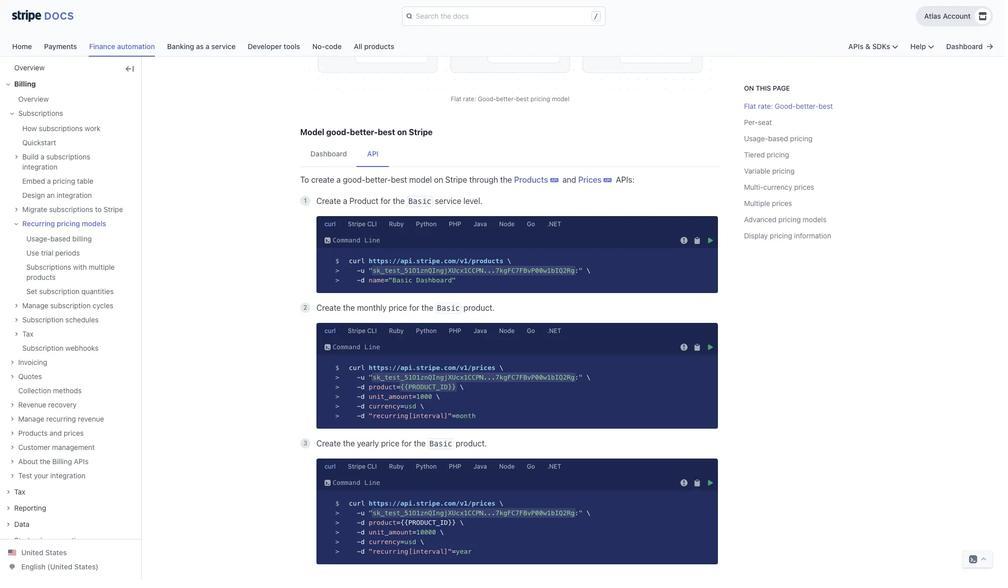 Task type: locate. For each thing, give the bounding box(es) containing it.
python button down create a product for the basic service level.
[[412, 216, 443, 230]]

dropdown closed image up subscription schedules link
[[14, 304, 18, 308]]

2 vertical spatial subscriptions
[[49, 205, 93, 214]]

svg image
[[694, 237, 701, 244], [707, 237, 714, 244], [325, 237, 331, 243], [681, 344, 688, 351]]

1 :" from the top
[[575, 267, 583, 275]]

d inside unit_amount = 1000 \ -d
[[361, 403, 365, 410]]

dropdown closed image left about
[[10, 460, 14, 464]]

multi-currency prices
[[745, 183, 815, 191]]

dropdown closed image inside products and prices link
[[10, 432, 14, 436]]

d
[[361, 277, 365, 284], [361, 383, 365, 391], [361, 393, 365, 401], [361, 403, 365, 410], [361, 412, 365, 420], [361, 519, 365, 527], [361, 529, 365, 536], [361, 538, 365, 546], [361, 548, 365, 556]]

usage- down recurring
[[26, 235, 50, 243]]

a
[[206, 42, 210, 51], [41, 152, 44, 161], [337, 175, 341, 184], [47, 177, 51, 185], [343, 197, 347, 206]]

0 vertical spatial sk_test_51o1znqingjxucx1ccpn...7kgfc7fbvp00w1biq2rg button
[[372, 266, 576, 276]]

0 vertical spatial currency = usd \ -d
[[349, 403, 424, 420]]

dropdown closed image inside "manage subscription cycles" link
[[14, 304, 18, 308]]

sk_test_51o1znqingjxucx1ccpn...7kgfc7fbvp00w1biq2rg for create the yearly price for the basic product.
[[373, 510, 575, 517]]

management
[[52, 443, 95, 452]]

1 vertical spatial billing
[[52, 457, 72, 466]]

1 horizontal spatial billing
[[52, 457, 72, 466]]

python down create the monthly price for the basic product.
[[416, 327, 437, 335]]

model for best
[[409, 175, 432, 184]]

as
[[196, 42, 204, 51]]

u up monthly in the left of the page
[[361, 267, 365, 275]]

sk_test_51o1znqingjxucx1ccpn...7kgfc7fbvp00w1biq2rg up dashboard"
[[373, 267, 575, 275]]

https://api.stripe.com/v1/prices up 10000
[[369, 500, 496, 508]]

ruby button down create the monthly price for the basic product.
[[385, 323, 410, 337]]

2 product from the top
[[369, 519, 397, 527]]

dropdown closed image inside revenue recovery link
[[10, 403, 14, 407]]

flat for flat rate: good-better-best
[[745, 102, 757, 110]]

dropdown closed image inside data link
[[6, 523, 10, 527]]

2 node button from the top
[[495, 323, 521, 337]]

0 vertical spatial {{product_id}}
[[401, 383, 456, 391]]

tax
[[22, 330, 33, 338], [14, 488, 25, 496]]

1 horizontal spatial flat
[[745, 102, 757, 110]]

quickstart
[[22, 138, 56, 147]]

1 vertical spatial ruby button
[[385, 323, 410, 337]]

recurring
[[46, 415, 76, 423]]

1 d from the top
[[361, 277, 365, 284]]

https://api.stripe.com/v1/prices up 1000 on the left bottom of the page
[[369, 364, 496, 372]]

currency up "recurring[interval]" = month
[[369, 403, 401, 410]]

currency = usd \ -d down 10000
[[349, 538, 424, 556]]

price for monthly
[[389, 303, 407, 313]]

1 horizontal spatial based
[[769, 134, 789, 143]]

payments
[[44, 42, 77, 51]]

1 ruby from the top
[[389, 220, 404, 228]]

2 .net from the top
[[547, 327, 561, 335]]

0 vertical spatial https://api.stripe.com/v1/prices \ -u
[[349, 364, 504, 381]]

1 vertical spatial command
[[333, 343, 361, 351]]

line for yearly
[[364, 479, 380, 487]]

dropdown closed image up data link
[[6, 507, 10, 511]]

rate: for flat rate: good-better-best
[[758, 102, 773, 110]]

a left "product"
[[343, 197, 347, 206]]

set subscription quantities
[[26, 287, 114, 296]]

0 horizontal spatial usage-
[[26, 235, 50, 243]]

create
[[317, 197, 341, 206], [317, 303, 341, 313], [317, 439, 341, 448]]

product = {{product_id}} \ -d up "recurring[interval]" = year
[[349, 519, 464, 536]]

products inside subscriptions with multiple products
[[26, 273, 56, 282]]

basic down dashboard"
[[437, 304, 460, 313]]

3 create from the top
[[317, 439, 341, 448]]

2 sk_test_51o1znqingjxucx1ccpn...7kgfc7fbvp00w1biq2rg from the top
[[373, 374, 575, 381]]

0 vertical spatial "
[[369, 267, 373, 275]]

2 python button from the top
[[412, 323, 443, 337]]

3 java button from the top
[[470, 459, 493, 473]]

apis & sdks
[[849, 42, 890, 51]]

product up unit_amount = 10000 \ -d
[[369, 519, 397, 527]]

3 php from the top
[[449, 463, 461, 471]]

for
[[381, 197, 391, 206], [409, 303, 420, 313], [402, 439, 412, 448]]

.net button for create the monthly price for the basic product.
[[543, 323, 568, 337]]

prices up advanced pricing models
[[795, 183, 815, 191]]

python button down create the monthly price for the basic product.
[[412, 323, 443, 337]]

1 node button from the top
[[495, 216, 521, 230]]

0 vertical spatial stripe cli button
[[344, 216, 383, 230]]

2 java button from the top
[[470, 323, 493, 337]]

:" for create the yearly price for the basic product.
[[575, 510, 583, 517]]

rate: for flat rate: good-better-best pricing model
[[463, 95, 476, 103]]

2 vertical spatial .net button
[[543, 459, 568, 473]]

1 node from the top
[[499, 220, 515, 228]]

basic down to create a good-better-best model on stripe through the products
[[409, 197, 431, 206]]

2 ruby button from the top
[[385, 323, 410, 337]]

node button
[[495, 216, 521, 230], [495, 323, 521, 337], [495, 459, 521, 473]]

0 vertical spatial python
[[416, 220, 437, 228]]

1 java from the top
[[474, 220, 487, 228]]

1 ruby button from the top
[[385, 216, 410, 230]]

command for yearly
[[333, 479, 361, 487]]

3 java from the top
[[474, 463, 487, 471]]

java for create a product for the basic service level.
[[474, 220, 487, 228]]

dropdown open image down dropdown open icon
[[10, 111, 14, 116]]

0 vertical spatial service
[[211, 42, 236, 51]]

2 .net button from the top
[[543, 323, 568, 337]]

dropdown closed image for build a subscriptions integration link
[[14, 155, 18, 159]]

3 go button from the top
[[523, 459, 541, 473]]

go for create a product for the basic service level.
[[527, 220, 535, 228]]

dropdown closed image inside build a subscriptions integration link
[[14, 155, 18, 159]]

0 vertical spatial go
[[527, 220, 535, 228]]

" up name
[[369, 267, 373, 275]]

line for product
[[364, 237, 380, 244]]

dropdown closed image up reporting link
[[6, 490, 10, 494]]

python
[[416, 220, 437, 228], [416, 327, 437, 335], [416, 463, 437, 471]]

" for yearly
[[369, 510, 373, 517]]

0 vertical spatial unit_amount
[[369, 393, 412, 401]]

2 cli from the top
[[367, 327, 377, 335]]

0 horizontal spatial products
[[18, 429, 48, 438]]

tab list containing dashboard
[[300, 141, 720, 167]]

1 currency = usd \ -d from the top
[[349, 403, 424, 420]]

sk_test_51o1znqingjxucx1ccpn...7kgfc7fbvp00w1biq2rg for create the monthly price for the basic product.
[[373, 374, 575, 381]]

product = {{product_id}} \ -d up "recurring[interval]" = month
[[349, 383, 464, 401]]

based down recurring pricing models
[[50, 235, 70, 243]]

reporting link
[[6, 503, 46, 514]]

tiered pricing
[[745, 150, 790, 159]]

manage recurring revenue link
[[10, 414, 104, 424]]

ruby down create the monthly price for the basic product.
[[389, 327, 404, 335]]

on
[[397, 128, 407, 137], [434, 175, 443, 184]]

dashboard button
[[300, 141, 357, 167]]

2 vertical spatial for
[[402, 439, 412, 448]]

subscription webhooks
[[22, 344, 99, 353]]

model
[[552, 95, 570, 103], [409, 175, 432, 184]]

1 vertical spatial :"
[[575, 374, 583, 381]]

0 vertical spatial line
[[364, 237, 380, 244]]

create inside create the yearly price for the basic product.
[[317, 439, 341, 448]]

command line down monthly in the left of the page
[[333, 343, 380, 351]]

1 command from the top
[[333, 237, 361, 244]]

2 vertical spatial sk_test_51o1znqingjxucx1ccpn...7kgfc7fbvp00w1biq2rg
[[373, 510, 575, 517]]

2 u from the top
[[361, 374, 365, 381]]

/ button
[[402, 7, 605, 25]]

command down yearly on the bottom left of the page
[[333, 479, 361, 487]]

java button for create the monthly price for the basic product.
[[470, 323, 493, 337]]

" up unit_amount = 10000 \ -d
[[369, 510, 373, 517]]

ruby button for monthly
[[385, 323, 410, 337]]

dropdown closed image inside manage recurring revenue "link"
[[10, 417, 14, 421]]

1 horizontal spatial models
[[803, 215, 827, 224]]

0 vertical spatial basic
[[409, 197, 431, 206]]

2 product = {{product_id}} \ -d from the top
[[349, 519, 464, 536]]

0 vertical spatial apis
[[849, 42, 864, 51]]

models for advanced pricing models
[[803, 215, 827, 224]]

5 - from the top
[[357, 393, 361, 401]]

unit_amount = 10000 \ -d
[[349, 529, 444, 546]]

curl button for create a product for the basic service level.
[[321, 216, 342, 230]]

1 vertical spatial and
[[50, 429, 62, 438]]

apis down management
[[74, 457, 88, 466]]

tools
[[284, 42, 300, 51]]

1 vertical spatial {{product_id}}
[[401, 519, 456, 527]]

product
[[350, 197, 379, 206]]

yearly
[[357, 439, 379, 448]]

1 u from the top
[[361, 267, 365, 275]]

basic inside create the monthly price for the basic product.
[[437, 304, 460, 313]]

integration down build
[[22, 163, 58, 171]]

create left yearly on the bottom left of the page
[[317, 439, 341, 448]]

2 vertical spatial sk_test_51o1znqingjxucx1ccpn...7kgfc7fbvp00w1biq2rg button
[[372, 509, 576, 518]]

1 .net button from the top
[[543, 216, 568, 230]]

subscriptions
[[18, 109, 63, 118], [26, 263, 71, 271]]

1 vertical spatial https://api.stripe.com/v1/prices
[[369, 500, 496, 508]]

u
[[361, 267, 365, 275], [361, 374, 365, 381], [361, 510, 365, 517]]

sk_test_51o1znqingjxucx1ccpn...7kgfc7fbvp00w1biq2rg button up month
[[372, 373, 576, 382]]

dropdown closed image left build
[[14, 155, 18, 159]]

svg image
[[681, 237, 688, 244], [694, 344, 701, 351], [707, 344, 714, 351], [325, 344, 331, 350], [681, 479, 688, 487], [694, 479, 701, 487], [707, 479, 714, 487], [325, 480, 331, 486]]

currency down variable pricing link
[[764, 183, 793, 191]]

stripe cli down monthly in the left of the page
[[348, 327, 377, 335]]

good- up dashboard "button"
[[326, 128, 350, 137]]

2 sk_test_51o1znqingjxucx1ccpn...7kgfc7fbvp00w1biq2rg button from the top
[[372, 373, 576, 382]]

stripe cli for yearly
[[348, 463, 377, 471]]

php button
[[445, 216, 468, 230], [445, 323, 468, 337], [445, 459, 468, 473]]

usd up "recurring[interval]" = month
[[404, 403, 416, 410]]

node button for create a product for the basic service level.
[[495, 216, 521, 230]]

= inside unit_amount = 1000 \ -d
[[412, 393, 416, 401]]

1 sk_test_51o1znqingjxucx1ccpn...7kgfc7fbvp00w1biq2rg from the top
[[373, 267, 575, 275]]

dropdown closed image inside test your integration 'link'
[[10, 474, 14, 478]]

quickstart link
[[14, 138, 56, 148]]

a right create on the left top of the page
[[337, 175, 341, 184]]

table
[[77, 177, 93, 185]]

2 https://api.stripe.com/v1/prices \ -u from the top
[[349, 500, 504, 517]]

unit_amount = 1000 \ -d
[[349, 393, 440, 410]]

dropdown closed image for migrate subscriptions to stripe
[[14, 208, 18, 212]]

variable
[[745, 167, 771, 175]]

ruby for yearly
[[389, 463, 404, 471]]

0 vertical spatial currency
[[764, 183, 793, 191]]

1 stripe cli from the top
[[348, 220, 377, 228]]

billing
[[14, 80, 36, 88], [52, 457, 72, 466]]

2 vertical spatial go
[[527, 463, 535, 471]]

u up unit_amount = 1000 \ -d
[[361, 374, 365, 381]]

all products link
[[354, 40, 394, 57]]

2 vertical spatial .net
[[547, 463, 561, 471]]

dropdown open image inside "recurring pricing models" link
[[14, 222, 18, 226]]

price inside create the monthly price for the basic product.
[[389, 303, 407, 313]]

2 node from the top
[[499, 327, 515, 335]]

2 stripe cli from the top
[[348, 327, 377, 335]]

go for create the monthly price for the basic product.
[[527, 327, 535, 335]]

php for create a product for the basic service level.
[[449, 220, 461, 228]]

2 vertical spatial ruby button
[[385, 459, 410, 473]]

reporting
[[14, 504, 46, 513]]

0 vertical spatial php button
[[445, 216, 468, 230]]

3 line from the top
[[364, 479, 380, 487]]

- inside unit_amount = 1000 \ -d
[[357, 403, 361, 410]]

3 \ -d from the top
[[349, 510, 591, 527]]

2 go button from the top
[[523, 323, 541, 337]]

subscriptions up how
[[18, 109, 63, 118]]

https://api.stripe.com/v1/prices \ -u up 1000 on the left bottom of the page
[[349, 364, 504, 381]]

1 vertical spatial based
[[50, 235, 70, 243]]

1 " from the top
[[369, 267, 373, 275]]

1 horizontal spatial products
[[514, 175, 548, 184]]

multiple
[[745, 199, 771, 208]]

dropdown closed image inside customer management link
[[10, 446, 14, 450]]

command line for yearly
[[333, 479, 380, 487]]

based for billing
[[50, 235, 70, 243]]

curl
[[325, 220, 336, 228], [349, 257, 365, 265], [325, 327, 336, 335], [349, 364, 365, 372], [325, 463, 336, 471], [349, 500, 365, 508]]

dropdown closed image for about the billing apis
[[10, 460, 14, 464]]

service
[[211, 42, 236, 51], [435, 197, 461, 206]]

2 vertical spatial "
[[369, 510, 373, 517]]

dropdown closed image left "test" at the left
[[10, 474, 14, 478]]

1 vertical spatial manage
[[18, 415, 44, 423]]

1 vertical spatial overview
[[18, 95, 49, 103]]

1 vertical spatial subscription
[[22, 344, 64, 353]]

3 ruby from the top
[[389, 463, 404, 471]]

line
[[364, 237, 380, 244], [364, 343, 380, 351], [364, 479, 380, 487]]

ruby
[[389, 220, 404, 228], [389, 327, 404, 335], [389, 463, 404, 471]]

1 vertical spatial currency = usd \ -d
[[349, 538, 424, 556]]

1 vertical spatial stripe cli button
[[344, 323, 383, 337]]

integration for design an integration
[[57, 191, 92, 200]]

stripe up to create a good-better-best model on stripe through the products
[[409, 128, 433, 137]]

1 stripe cli button from the top
[[344, 216, 383, 230]]

node for create the yearly price for the basic product.
[[499, 463, 515, 471]]

stripe cli button for product
[[344, 216, 383, 230]]

2 command from the top
[[333, 343, 361, 351]]

1 vertical spatial good-
[[343, 175, 366, 184]]

atlas account
[[925, 12, 971, 20]]

integration down about the billing apis at the left of page
[[50, 472, 86, 480]]

product. inside create the monthly price for the basic product.
[[464, 303, 495, 313]]

1 vertical spatial subscriptions
[[26, 263, 71, 271]]

1 vertical spatial .net button
[[543, 323, 568, 337]]

"recurring[interval]" for "recurring[interval]" = year
[[369, 548, 452, 556]]

1 php button from the top
[[445, 216, 468, 230]]

2 vertical spatial stripe cli
[[348, 463, 377, 471]]

dropdown closed image
[[14, 208, 18, 212], [14, 304, 18, 308], [14, 318, 18, 322], [10, 361, 14, 365], [10, 375, 14, 379], [10, 417, 14, 421], [10, 432, 14, 436], [10, 460, 14, 464], [10, 474, 14, 478], [6, 523, 10, 527]]

tax link down "test" at the left
[[6, 487, 25, 497]]

home
[[12, 42, 32, 51]]

stripe cli button down yearly on the bottom left of the page
[[344, 459, 383, 473]]

banking as a service link
[[167, 40, 248, 57]]

1 create from the top
[[317, 197, 341, 206]]

.net
[[547, 220, 561, 228], [547, 327, 561, 335], [547, 463, 561, 471]]

0 vertical spatial dropdown open image
[[10, 111, 14, 116]]

finance automation link
[[89, 40, 167, 57]]

create inside create a product for the basic service level.
[[317, 197, 341, 206]]

python for create the monthly price for the
[[416, 327, 437, 335]]

recovery
[[48, 401, 77, 409]]

subscriptions for subscriptions
[[18, 109, 63, 118]]

dropdown closed image for startup incorporation link
[[6, 539, 10, 543]]

2 vertical spatial go button
[[523, 459, 541, 473]]

0 horizontal spatial products
[[26, 273, 56, 282]]

startup incorporation link
[[6, 536, 84, 546]]

1 vertical spatial dropdown open image
[[14, 222, 18, 226]]

3 :" from the top
[[575, 510, 583, 517]]

curl button
[[321, 216, 342, 230], [321, 323, 342, 337], [321, 459, 342, 473]]

3 sk_test_51o1znqingjxucx1ccpn...7kgfc7fbvp00w1biq2rg from the top
[[373, 510, 575, 517]]

prices link
[[578, 173, 614, 186]]

dropdown closed image inside 'invoicing' link
[[10, 361, 14, 365]]

0 vertical spatial ruby button
[[385, 216, 410, 230]]

2 vertical spatial u
[[361, 510, 365, 517]]

3 sk_test_51o1znqingjxucx1ccpn...7kgfc7fbvp00w1biq2rg button from the top
[[372, 509, 576, 518]]

english (united states) button
[[8, 562, 98, 572]]

stripe cli button down "product"
[[344, 216, 383, 230]]

\ inside unit_amount = 1000 \ -d
[[436, 393, 440, 401]]

rate:
[[463, 95, 476, 103], [758, 102, 773, 110]]

a for product
[[343, 197, 347, 206]]

2 :" from the top
[[575, 374, 583, 381]]

models down to
[[82, 219, 106, 228]]

0 vertical spatial dashboard
[[947, 42, 983, 51]]

dropdown closed image left quotes at the bottom
[[10, 375, 14, 379]]

1 curl button from the top
[[321, 216, 342, 230]]

dropdown closed image left subscription schedules
[[14, 318, 18, 322]]

3 curl button from the top
[[321, 459, 342, 473]]

line for monthly
[[364, 343, 380, 351]]

per-seat link
[[745, 118, 772, 127]]

models up information
[[803, 215, 827, 224]]

11 - from the top
[[357, 538, 361, 546]]

dropdown open image inside subscriptions link
[[10, 111, 14, 116]]

currency = usd \ -d up create the yearly price for the basic product.
[[349, 403, 424, 420]]

overview link down dropdown open icon
[[10, 94, 49, 104]]

dropdown closed image for test your integration
[[10, 474, 14, 478]]

2 vertical spatial php button
[[445, 459, 468, 473]]

1 vertical spatial basic
[[437, 304, 460, 313]]

1 vertical spatial service
[[435, 197, 461, 206]]

php for create the yearly price for the basic product.
[[449, 463, 461, 471]]

0 vertical spatial curl button
[[321, 216, 342, 230]]

manage down revenue
[[18, 415, 44, 423]]

usage- up the tiered
[[745, 134, 769, 143]]

1 horizontal spatial good-
[[775, 102, 796, 110]]

products right all
[[364, 42, 394, 51]]

1 vertical spatial tax
[[14, 488, 25, 496]]

for inside create the monthly price for the basic product.
[[409, 303, 420, 313]]

for inside create the yearly price for the basic product.
[[402, 439, 412, 448]]

apis left & at the top right of the page
[[849, 42, 864, 51]]

periods
[[55, 249, 80, 257]]

1 vertical spatial "
[[369, 374, 373, 381]]

product. inside create the yearly price for the basic product.
[[456, 439, 487, 448]]

2 vertical spatial basic
[[429, 440, 452, 449]]

1 vertical spatial .net
[[547, 327, 561, 335]]

6 d from the top
[[361, 519, 365, 527]]

a up an
[[47, 177, 51, 185]]

2 vertical spatial integration
[[50, 472, 86, 480]]

sk_test_51o1znqingjxucx1ccpn...7kgfc7fbvp00w1biq2rg up month
[[373, 374, 575, 381]]

1 line from the top
[[364, 237, 380, 244]]

line down monthly in the left of the page
[[364, 343, 380, 351]]

the down to create a good-better-best model on stripe through the products
[[393, 197, 405, 206]]

dropdown closed image up 'invoicing' link
[[14, 332, 18, 336]]

service inside create a product for the basic service level.
[[435, 197, 461, 206]]

subscriptions down use trial periods link
[[26, 263, 71, 271]]

python button for create the yearly price for the
[[412, 459, 443, 473]]

dropdown closed image up the "us" image
[[6, 539, 10, 543]]

3 " from the top
[[369, 510, 373, 517]]

3 command from the top
[[333, 479, 361, 487]]

dropdown open image for recurring pricing models
[[14, 222, 18, 226]]

line down yearly on the bottom left of the page
[[364, 479, 380, 487]]

= inside unit_amount = 10000 \ -d
[[412, 529, 416, 536]]

&
[[866, 42, 871, 51]]

2 vertical spatial python button
[[412, 459, 443, 473]]

subscription for subscription schedules
[[22, 316, 64, 324]]

line down "product"
[[364, 237, 380, 244]]

dropdown closed image inside startup incorporation link
[[6, 539, 10, 543]]

1 vertical spatial line
[[364, 343, 380, 351]]

a inside create a product for the basic service level.
[[343, 197, 347, 206]]

java button
[[470, 216, 493, 230], [470, 323, 493, 337], [470, 459, 493, 473]]

0 vertical spatial prices
[[795, 183, 815, 191]]

dropdown open image
[[10, 111, 14, 116], [14, 222, 18, 226]]

1 python button from the top
[[412, 216, 443, 230]]

d inside unit_amount = 10000 \ -d
[[361, 538, 365, 546]]

"recurring[interval]" down unit_amount = 1000 \ -d
[[369, 412, 452, 420]]

migrate
[[22, 205, 47, 214]]

subscription up "manage subscription cycles" link
[[39, 287, 80, 296]]

prices for multi-currency prices
[[795, 183, 815, 191]]

for right "product"
[[381, 197, 391, 206]]

a inside build a subscriptions integration
[[41, 152, 44, 161]]

billing right dropdown open icon
[[14, 80, 36, 88]]

3 ruby button from the top
[[385, 459, 410, 473]]

node for create the monthly price for the basic product.
[[499, 327, 515, 335]]

0 vertical spatial tax
[[22, 330, 33, 338]]

multi-currency prices link
[[745, 183, 815, 191]]

java button for create a product for the basic service level.
[[470, 216, 493, 230]]

1 cli from the top
[[367, 220, 377, 228]]

create for create the monthly price for the basic product.
[[317, 303, 341, 313]]

3 python button from the top
[[412, 459, 443, 473]]

recurring pricing models
[[22, 219, 106, 228]]

1 \ -d from the top
[[349, 267, 591, 284]]

2 vertical spatial currency
[[369, 538, 401, 546]]

help button
[[911, 42, 934, 52]]

overview link for subscriptions
[[10, 94, 49, 104]]

dropdown closed image left revenue
[[10, 403, 14, 407]]

1 vertical spatial https://api.stripe.com/v1/prices \ -u
[[349, 500, 504, 517]]

1 vertical spatial for
[[409, 303, 420, 313]]

dropdown closed image inside about the billing apis link
[[10, 460, 14, 464]]

0 vertical spatial create
[[317, 197, 341, 206]]

1 vertical spatial stripe cli
[[348, 327, 377, 335]]

3 .net button from the top
[[543, 459, 568, 473]]

3 node from the top
[[499, 463, 515, 471]]

2 vertical spatial line
[[364, 479, 380, 487]]

developer
[[248, 42, 282, 51]]

0 vertical spatial .net
[[547, 220, 561, 228]]

models for recurring pricing models
[[82, 219, 106, 228]]

1 vertical spatial subscriptions
[[46, 152, 90, 161]]

1 unit_amount from the top
[[369, 393, 412, 401]]

\ inside 'https://api.stripe.com/v1/products \ -u'
[[508, 257, 512, 265]]

sk_test_51o1znqingjxucx1ccpn...7kgfc7fbvp00w1biq2rg button for create a product for the basic service level.
[[372, 266, 576, 276]]

all products
[[354, 42, 394, 51]]

unit_amount inside unit_amount = 1000 \ -d
[[369, 393, 412, 401]]

quotes
[[18, 372, 42, 381]]

0 vertical spatial on
[[397, 128, 407, 137]]

Search the docs text field
[[414, 8, 590, 24]]

stripe cli button down monthly in the left of the page
[[344, 323, 383, 337]]

the left monthly in the left of the page
[[343, 303, 355, 313]]

customer management link
[[10, 443, 95, 453]]

0 vertical spatial https://api.stripe.com/v1/prices
[[369, 364, 496, 372]]

2 python from the top
[[416, 327, 437, 335]]

2 vertical spatial java button
[[470, 459, 493, 473]]

2 horizontal spatial prices
[[795, 183, 815, 191]]

0 vertical spatial subscription
[[22, 316, 64, 324]]

dashboard inside "button"
[[310, 149, 347, 158]]

2 ruby from the top
[[389, 327, 404, 335]]

u up unit_amount = 10000 \ -d
[[361, 510, 365, 517]]

2 vertical spatial ruby
[[389, 463, 404, 471]]

1 go button from the top
[[523, 216, 541, 230]]

dropdown closed image inside reporting link
[[6, 507, 10, 511]]

1 vertical spatial product = {{product_id}} \ -d
[[349, 519, 464, 536]]

1 https://api.stripe.com/v1/prices from the top
[[369, 364, 496, 372]]

1 vertical spatial python button
[[412, 323, 443, 337]]

0 vertical spatial go button
[[523, 216, 541, 230]]

dropdown closed image inside migrate subscriptions to stripe link
[[14, 208, 18, 212]]

manage for manage recurring revenue
[[18, 415, 44, 423]]

stripe cli down "product"
[[348, 220, 377, 228]]

2 php button from the top
[[445, 323, 468, 337]]

manage inside "link"
[[18, 415, 44, 423]]

product
[[369, 383, 397, 391], [369, 519, 397, 527]]

dropdown open image
[[6, 82, 10, 86]]

2 curl button from the top
[[321, 323, 342, 337]]

products up the customer
[[18, 429, 48, 438]]

2 vertical spatial php
[[449, 463, 461, 471]]

1 {{product_id}} from the top
[[401, 383, 456, 391]]

.net button for create the yearly price for the basic product.
[[543, 459, 568, 473]]

1 .net from the top
[[547, 220, 561, 228]]

0 vertical spatial based
[[769, 134, 789, 143]]

1 vertical spatial tax link
[[6, 487, 25, 497]]

0 vertical spatial usd
[[404, 403, 416, 410]]

products right through
[[514, 175, 548, 184]]

1 subscription from the top
[[22, 316, 64, 324]]

\ -d down https://api.stripe.com/v1/products at the top of page
[[349, 267, 591, 284]]

go button for create the monthly price for the basic product.
[[523, 323, 541, 337]]

subscriptions for how
[[39, 124, 83, 133]]

unit_amount up "recurring[interval]" = year
[[369, 529, 412, 536]]

1 go from the top
[[527, 220, 535, 228]]

the
[[500, 175, 512, 184], [393, 197, 405, 206], [343, 303, 355, 313], [422, 303, 434, 313], [343, 439, 355, 448], [414, 439, 426, 448], [40, 457, 50, 466]]

dropdown closed image for quotes
[[10, 375, 14, 379]]

create inside create the monthly price for the basic product.
[[317, 303, 341, 313]]

2 " from the top
[[369, 374, 373, 381]]

command
[[333, 237, 361, 244], [333, 343, 361, 351], [333, 479, 361, 487]]

" up unit_amount = 1000 \ -d
[[369, 374, 373, 381]]

revenue recovery link
[[10, 400, 77, 410]]

a for subscriptions
[[41, 152, 44, 161]]

2 vertical spatial command
[[333, 479, 361, 487]]

python button
[[412, 216, 443, 230], [412, 323, 443, 337], [412, 459, 443, 473]]

0 horizontal spatial dashboard
[[310, 149, 347, 158]]

developer tools link
[[248, 40, 312, 57]]

0 horizontal spatial good-
[[478, 95, 496, 103]]

dropdown closed image left the customer
[[10, 446, 14, 450]]

2 go from the top
[[527, 327, 535, 335]]

2 subscription from the top
[[22, 344, 64, 353]]

subscriptions down subscriptions link
[[39, 124, 83, 133]]

usage-based pricing
[[745, 134, 813, 143]]

through
[[469, 175, 498, 184]]

3 command line from the top
[[333, 479, 380, 487]]

service right as
[[211, 42, 236, 51]]

integration inside 'link'
[[50, 472, 86, 480]]

good- for flat rate: good-better-best
[[775, 102, 796, 110]]

product up unit_amount = 1000 \ -d
[[369, 383, 397, 391]]

overview link down the home link
[[6, 63, 45, 73]]

dashboard up create on the left top of the page
[[310, 149, 347, 158]]

:"
[[575, 267, 583, 275], [575, 374, 583, 381], [575, 510, 583, 517]]

0 vertical spatial command line
[[333, 237, 380, 244]]

states
[[45, 549, 67, 557]]

to create a good-better-best model on stripe through the products
[[300, 175, 548, 184]]

tab list
[[12, 40, 394, 57], [300, 141, 720, 167], [317, 216, 568, 233], [317, 323, 568, 339], [317, 459, 568, 475]]

3 .net from the top
[[547, 463, 561, 471]]

flat rate: good-better-best
[[745, 102, 833, 110]]

flat rate: good-better-best link
[[745, 102, 833, 110]]

create left monthly in the left of the page
[[317, 303, 341, 313]]

2 unit_amount from the top
[[369, 529, 412, 536]]

based for pricing
[[769, 134, 789, 143]]

a right build
[[41, 152, 44, 161]]

price right monthly in the left of the page
[[389, 303, 407, 313]]

usage-based billing link
[[18, 234, 92, 244]]

go button
[[523, 216, 541, 230], [523, 323, 541, 337], [523, 459, 541, 473]]

products inside products and prices link
[[18, 429, 48, 438]]

currency up "recurring[interval]" = year
[[369, 538, 401, 546]]

unit_amount inside unit_amount = 10000 \ -d
[[369, 529, 412, 536]]

command down monthly in the left of the page
[[333, 343, 361, 351]]

2 create from the top
[[317, 303, 341, 313]]

sk_test_51o1znqingjxucx1ccpn...7kgfc7fbvp00w1biq2rg up year
[[373, 510, 575, 517]]

.net for create the yearly price for the basic product.
[[547, 463, 561, 471]]

multi-
[[745, 183, 764, 191]]

2 vertical spatial :"
[[575, 510, 583, 517]]

0 vertical spatial :"
[[575, 267, 583, 275]]

.net for create a product for the basic service level.
[[547, 220, 561, 228]]

2 {{product_id}} from the top
[[401, 519, 456, 527]]

(united
[[47, 563, 72, 571]]

basic inside create the yearly price for the basic product.
[[429, 440, 452, 449]]

dropdown closed image left products and prices
[[10, 432, 14, 436]]

dropdown closed image inside subscription schedules link
[[14, 318, 18, 322]]

subscriptions
[[39, 124, 83, 133], [46, 152, 90, 161], [49, 205, 93, 214]]

ruby down create a product for the basic service level.
[[389, 220, 404, 228]]

2 "recurring[interval]" from the top
[[369, 548, 452, 556]]

usage- for usage-based billing
[[26, 235, 50, 243]]

1 - from the top
[[357, 267, 361, 275]]

subscriptions inside subscriptions with multiple products
[[26, 263, 71, 271]]

8 d from the top
[[361, 538, 365, 546]]

1 command line from the top
[[333, 237, 380, 244]]

price inside create the yearly price for the basic product.
[[381, 439, 400, 448]]

node button for create the monthly price for the basic product.
[[495, 323, 521, 337]]

command line for monthly
[[333, 343, 380, 351]]

atlas account button
[[916, 6, 993, 26]]

dropdown closed image inside 'quotes' link
[[10, 375, 14, 379]]

subscription for subscription webhooks
[[22, 344, 64, 353]]

tab list for create the monthly price for the basic product.
[[317, 323, 568, 339]]

basic for create the yearly price for the
[[429, 440, 452, 449]]

the inside create a product for the basic service level.
[[393, 197, 405, 206]]

1 vertical spatial python
[[416, 327, 437, 335]]

a for pricing
[[47, 177, 51, 185]]

dropdown closed image
[[14, 155, 18, 159], [14, 332, 18, 336], [10, 403, 14, 407], [10, 446, 14, 450], [6, 490, 10, 494], [6, 507, 10, 511], [6, 539, 10, 543]]

2 line from the top
[[364, 343, 380, 351]]

0 horizontal spatial rate:
[[463, 95, 476, 103]]

seat
[[758, 118, 772, 127]]

products
[[514, 175, 548, 184], [18, 429, 48, 438]]

3 python from the top
[[416, 463, 437, 471]]

stripe cli for monthly
[[348, 327, 377, 335]]



Task type: vqa. For each thing, say whether or not it's contained in the screenshot.
of within Learn About Stripe Terminal Through Example Use Cases And The Architecture Of An Integration.
no



Task type: describe. For each thing, give the bounding box(es) containing it.
overview for billing
[[14, 63, 45, 72]]

create
[[311, 175, 334, 184]]

- inside 'https://api.stripe.com/v1/products \ -u'
[[357, 267, 361, 275]]

subscriptions with multiple products
[[26, 263, 115, 282]]

price for yearly
[[381, 439, 400, 448]]

model good-better-best on stripe
[[300, 128, 433, 137]]

1 horizontal spatial and
[[563, 175, 576, 184]]

stripe cli button for yearly
[[344, 459, 383, 473]]

collection
[[18, 386, 51, 395]]

1 vertical spatial prices
[[772, 199, 793, 208]]

.net button for create a product for the basic service level.
[[543, 216, 568, 230]]

recurring
[[22, 219, 55, 228]]

0 vertical spatial tax link
[[14, 329, 33, 339]]

stripe cli for product
[[348, 220, 377, 228]]

trial
[[41, 249, 53, 257]]

dropdown closed image for invoicing
[[10, 361, 14, 365]]

subscription schedules link
[[14, 315, 99, 325]]

stripe down yearly on the bottom left of the page
[[348, 463, 366, 471]]

java for create the monthly price for the basic product.
[[474, 327, 487, 335]]

create for create a product for the basic service level.
[[317, 197, 341, 206]]

for for monthly
[[409, 303, 420, 313]]

command for monthly
[[333, 343, 361, 351]]

monthly
[[357, 303, 387, 313]]

0 vertical spatial good-
[[326, 128, 350, 137]]

python for create a product for the
[[416, 220, 437, 228]]

apis inside button
[[849, 42, 864, 51]]

recurring pricing models link
[[14, 219, 126, 229]]

0 horizontal spatial billing
[[14, 80, 36, 88]]

php button for create the monthly price for the basic product.
[[445, 323, 468, 337]]

curl button for create the yearly price for the basic product.
[[321, 459, 342, 473]]

node button for create the yearly price for the basic product.
[[495, 459, 521, 473]]

dashboard link
[[947, 42, 983, 52]]

set subscription quantities link
[[18, 287, 114, 297]]

invoicing
[[18, 358, 47, 367]]

atlas
[[925, 12, 941, 20]]

product. for create the monthly price for the basic product.
[[464, 303, 495, 313]]

home link
[[12, 40, 44, 57]]

year
[[456, 548, 472, 556]]

:" for create a product for the basic service level.
[[575, 267, 583, 275]]

command line for product
[[333, 237, 380, 244]]

0 horizontal spatial apis
[[74, 457, 88, 466]]

the up test your integration 'link'
[[40, 457, 50, 466]]

an
[[47, 191, 55, 200]]

ruby button for product
[[385, 216, 410, 230]]

advanced
[[745, 215, 777, 224]]

quotes link
[[10, 372, 42, 382]]

all
[[354, 42, 362, 51]]

customer
[[18, 443, 50, 452]]

cli for product
[[367, 220, 377, 228]]

dashboard for dashboard link
[[947, 42, 983, 51]]

integration inside build a subscriptions integration
[[22, 163, 58, 171]]

for inside create a product for the basic service level.
[[381, 197, 391, 206]]

overview for subscriptions
[[18, 95, 49, 103]]

for for yearly
[[402, 439, 412, 448]]

the down dashboard"
[[422, 303, 434, 313]]

curl button for create the monthly price for the basic product.
[[321, 323, 342, 337]]

data link
[[6, 520, 29, 530]]

incorporation
[[40, 536, 84, 545]]

information
[[795, 231, 832, 240]]

account
[[943, 12, 971, 20]]

2 \ -d from the top
[[349, 374, 591, 391]]

1000
[[416, 393, 432, 401]]

1 product = {{product_id}} \ -d from the top
[[349, 383, 464, 401]]

advanced pricing models link
[[745, 215, 827, 224]]

u inside 'https://api.stripe.com/v1/products \ -u'
[[361, 267, 365, 275]]

no-code link
[[312, 40, 354, 57]]

0 horizontal spatial on
[[397, 128, 407, 137]]

2 https://api.stripe.com/v1/prices from the top
[[369, 500, 496, 508]]

startup
[[14, 536, 38, 545]]

good- for flat rate: good-better-best pricing model
[[478, 95, 496, 103]]

subscription schedules
[[22, 316, 99, 324]]

build
[[22, 152, 39, 161]]

0 horizontal spatial and
[[50, 429, 62, 438]]

5 d from the top
[[361, 412, 365, 420]]

stripe right to
[[104, 205, 123, 214]]

how
[[22, 124, 37, 133]]

dropdown closed image for products and prices
[[10, 432, 14, 436]]

1 horizontal spatial on
[[434, 175, 443, 184]]

the down "recurring[interval]" = month
[[414, 439, 426, 448]]

to
[[300, 175, 309, 184]]

tax for the bottommost tax link
[[14, 488, 25, 496]]

9 - from the top
[[357, 519, 361, 527]]

9 d from the top
[[361, 548, 365, 556]]

finance
[[89, 42, 115, 51]]

1 usd from the top
[[404, 403, 416, 410]]

click to collapse the sidebar and hide the navigation image
[[126, 65, 134, 73]]

model for pricing
[[552, 95, 570, 103]]

embed a pricing table link
[[14, 176, 93, 186]]

12 - from the top
[[357, 548, 361, 556]]

an image of the stripe logo link
[[2, 0, 84, 34]]

7 d from the top
[[361, 529, 365, 536]]

product. for create the yearly price for the basic product.
[[456, 439, 487, 448]]

3 d from the top
[[361, 393, 365, 401]]

build a subscriptions integration
[[22, 152, 90, 171]]

"basic
[[389, 277, 412, 284]]

"recurring[interval]" for "recurring[interval]" = month
[[369, 412, 452, 420]]

- inside unit_amount = 10000 \ -d
[[357, 538, 361, 546]]

:" for create the monthly price for the basic product.
[[575, 374, 583, 381]]

dashboard"
[[416, 277, 456, 284]]

set
[[26, 287, 37, 296]]

create for create the yearly price for the basic product.
[[317, 439, 341, 448]]

unit_amount for 1000
[[369, 393, 412, 401]]

subscriptions for subscriptions with multiple products
[[26, 263, 71, 271]]

prices
[[578, 175, 602, 184]]

united
[[21, 549, 43, 557]]

create the monthly price for the basic product.
[[317, 303, 495, 313]]

manage for manage subscription cycles
[[22, 301, 48, 310]]

sk_test_51o1znqingjxucx1ccpn...7kgfc7fbvp00w1biq2rg button for create the monthly price for the basic product.
[[372, 373, 576, 382]]

" for product
[[369, 267, 373, 275]]

usage- for usage-based pricing
[[745, 134, 769, 143]]

sk_test_51o1znqingjxucx1ccpn...7kgfc7fbvp00w1biq2rg button for create the yearly price for the basic product.
[[372, 509, 576, 518]]

dropdown closed image for customer management link
[[10, 446, 14, 450]]

dropdown closed image for subscription schedules
[[14, 318, 18, 322]]

\ inside unit_amount = 10000 \ -d
[[440, 529, 444, 536]]

us image
[[8, 549, 16, 557]]

collection methods
[[18, 386, 82, 395]]

php button for create a product for the basic service level.
[[445, 216, 468, 230]]

0 vertical spatial products
[[514, 175, 548, 184]]

stripe up level.
[[445, 175, 467, 184]]

integration for test your integration
[[50, 472, 86, 480]]

python button for create a product for the
[[412, 216, 443, 230]]

ruby for product
[[389, 220, 404, 228]]

automation
[[117, 42, 155, 51]]

ruby for monthly
[[389, 327, 404, 335]]

dropdown closed image for manage subscription cycles
[[14, 304, 18, 308]]

use trial periods
[[26, 249, 80, 257]]

english
[[21, 563, 46, 571]]

data
[[14, 520, 29, 529]]

multiple prices
[[745, 199, 793, 208]]

1 https://api.stripe.com/v1/prices \ -u from the top
[[349, 364, 504, 381]]

1 vertical spatial currency
[[369, 403, 401, 410]]

1 product from the top
[[369, 383, 397, 391]]

prices for products and prices
[[64, 429, 84, 438]]

dropdown closed image for revenue recovery link
[[10, 403, 14, 407]]

8 - from the top
[[357, 510, 361, 517]]

python button for create the monthly price for the
[[412, 323, 443, 337]]

on this page
[[745, 84, 790, 92]]

" for monthly
[[369, 374, 373, 381]]

apis & sdks button
[[849, 42, 899, 52]]

per-seat
[[745, 118, 772, 127]]

products inside all products link
[[364, 42, 394, 51]]

tax for top tax link
[[22, 330, 33, 338]]

2 usd from the top
[[404, 538, 416, 546]]

overview link for billing
[[6, 63, 45, 73]]

the left yearly on the bottom left of the page
[[343, 439, 355, 448]]

0 horizontal spatial service
[[211, 42, 236, 51]]

https://api.stripe.com/v1/products
[[369, 257, 504, 265]]

7 - from the top
[[357, 412, 361, 420]]

node for create a product for the basic service level.
[[499, 220, 515, 228]]

products and prices
[[18, 429, 84, 438]]

use
[[26, 249, 39, 257]]

an image of the stripe logo image
[[12, 9, 73, 22]]

4 - from the top
[[357, 383, 361, 391]]

your
[[34, 472, 48, 480]]

stripe down monthly in the left of the page
[[348, 327, 366, 335]]

about the billing apis link
[[10, 457, 88, 467]]

invoicing link
[[10, 358, 47, 368]]

advanced pricing models
[[745, 215, 827, 224]]

tab list for create the yearly price for the basic product.
[[317, 459, 568, 475]]

level.
[[464, 197, 483, 206]]

python for create the yearly price for the
[[416, 463, 437, 471]]

go for create the yearly price for the basic product.
[[527, 463, 535, 471]]

2 - from the top
[[357, 277, 361, 284]]

use trial periods link
[[18, 248, 80, 258]]

manage subscription cycles
[[22, 301, 113, 310]]

/
[[594, 12, 598, 20]]

banking as a service
[[167, 42, 236, 51]]

go button for create a product for the basic service level.
[[523, 216, 541, 230]]

2 currency = usd \ -d from the top
[[349, 538, 424, 556]]

customer management
[[18, 443, 95, 452]]

10 - from the top
[[357, 529, 361, 536]]

basic inside create a product for the basic service level.
[[409, 197, 431, 206]]

test your integration
[[18, 472, 86, 480]]

dropdown closed image for data
[[6, 523, 10, 527]]

united states
[[21, 549, 67, 557]]

go button for create the yearly price for the basic product.
[[523, 459, 541, 473]]

a right as
[[206, 42, 210, 51]]

cycles
[[93, 301, 113, 310]]

with
[[73, 263, 87, 271]]

schedules
[[65, 316, 99, 324]]

3 - from the top
[[357, 374, 361, 381]]

ruby button for yearly
[[385, 459, 410, 473]]

the right through
[[500, 175, 512, 184]]

3 u from the top
[[361, 510, 365, 517]]

finance automation
[[89, 42, 155, 51]]

subscriptions link
[[10, 108, 126, 119]]

variable pricing
[[745, 167, 795, 175]]

design
[[22, 191, 45, 200]]

2 d from the top
[[361, 383, 365, 391]]

cli for monthly
[[367, 327, 377, 335]]

embed
[[22, 177, 45, 185]]

flat for flat rate: good-better-best pricing model
[[451, 95, 462, 103]]

display pricing information
[[745, 231, 832, 240]]

revenue
[[18, 401, 46, 409]]

.net for create the monthly price for the basic product.
[[547, 327, 561, 335]]

tab list containing home
[[12, 40, 394, 57]]

dashboard for dashboard "button"
[[310, 149, 347, 158]]

subscriptions inside build a subscriptions integration
[[46, 152, 90, 161]]

php for create the monthly price for the basic product.
[[449, 327, 461, 335]]

subscription webhooks link
[[14, 343, 99, 354]]

stripe down "product"
[[348, 220, 366, 228]]

name = "basic dashboard"
[[369, 277, 456, 284]]

test your integration link
[[10, 471, 86, 481]]

php button for create the yearly price for the basic product.
[[445, 459, 468, 473]]

on
[[745, 84, 755, 92]]



